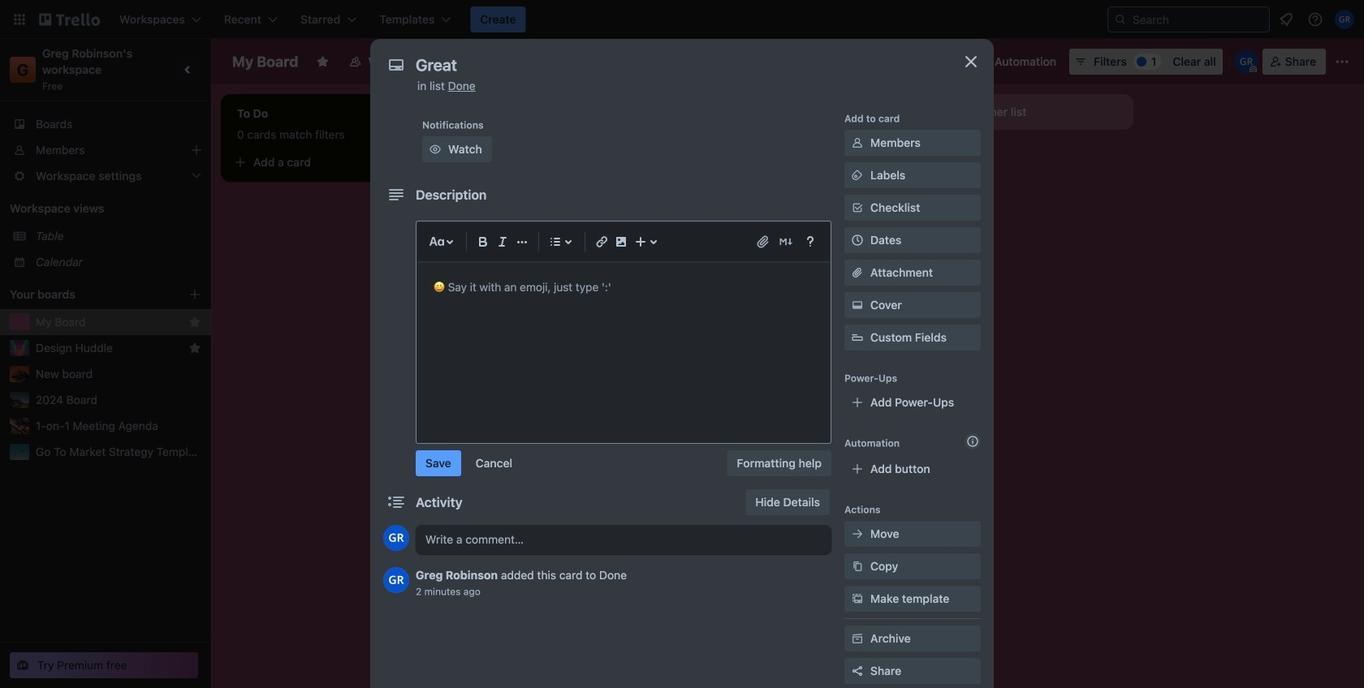 Task type: describe. For each thing, give the bounding box(es) containing it.
Write a comment text field
[[416, 525, 831, 555]]

lists image
[[546, 232, 565, 252]]

0 notifications image
[[1276, 10, 1296, 29]]

view markdown image
[[778, 234, 794, 250]]

image image
[[611, 232, 631, 252]]

edit card image
[[875, 157, 888, 170]]

1 vertical spatial create from template… image
[[877, 193, 890, 206]]

close dialog image
[[961, 52, 981, 71]]

0 horizontal spatial create from template… image
[[416, 156, 429, 169]]

your boards with 6 items element
[[10, 285, 164, 304]]

primary element
[[0, 0, 1364, 39]]

editor toolbar
[[424, 229, 823, 255]]

1 sm image from the top
[[849, 167, 866, 183]]

more formatting image
[[512, 232, 532, 252]]

text styles image
[[427, 232, 447, 252]]

italic ⌘i image
[[493, 232, 512, 252]]

show menu image
[[1334, 54, 1350, 70]]

2 starred icon image from the top
[[188, 342, 201, 355]]

add board image
[[188, 288, 201, 301]]

search image
[[1114, 13, 1127, 26]]

Search field
[[1127, 8, 1269, 31]]

Main content area, start typing to enter text. text field
[[434, 278, 814, 297]]

2 sm image from the top
[[849, 297, 866, 313]]

link ⌘k image
[[592, 232, 611, 252]]



Task type: vqa. For each thing, say whether or not it's contained in the screenshot.
sparkle icon
no



Task type: locate. For each thing, give the bounding box(es) containing it.
0 vertical spatial sm image
[[849, 167, 866, 183]]

open information menu image
[[1307, 11, 1323, 28]]

create from template… image down edit card icon
[[877, 193, 890, 206]]

1 vertical spatial greg robinson (gregrobinson96) image
[[383, 525, 409, 551]]

text formatting group
[[473, 232, 532, 252]]

None text field
[[408, 50, 943, 80]]

star or unstar board image
[[316, 55, 329, 68]]

greg robinson (gregrobinson96) image
[[1335, 10, 1354, 29]]

open help dialog image
[[801, 232, 820, 252]]

starred icon image
[[188, 316, 201, 329], [188, 342, 201, 355]]

sm image
[[972, 49, 995, 71], [849, 135, 866, 151], [427, 141, 443, 158], [849, 526, 866, 542], [849, 559, 866, 575], [849, 591, 866, 607], [849, 631, 866, 647]]

1 vertical spatial starred icon image
[[188, 342, 201, 355]]

2 vertical spatial greg robinson (gregrobinson96) image
[[383, 568, 409, 594]]

Board name text field
[[224, 49, 306, 75]]

greg robinson (gregrobinson96) image
[[1235, 50, 1257, 73], [383, 525, 409, 551], [383, 568, 409, 594]]

attach and insert link image
[[755, 234, 771, 250]]

1 starred icon image from the top
[[188, 316, 201, 329]]

sm image
[[849, 167, 866, 183], [849, 297, 866, 313]]

1 vertical spatial sm image
[[849, 297, 866, 313]]

0 vertical spatial starred icon image
[[188, 316, 201, 329]]

create from template… image
[[416, 156, 429, 169], [877, 193, 890, 206]]

create from template… image up text styles image
[[416, 156, 429, 169]]

0 vertical spatial greg robinson (gregrobinson96) image
[[1235, 50, 1257, 73]]

1 horizontal spatial create from template… image
[[877, 193, 890, 206]]

0 vertical spatial create from template… image
[[416, 156, 429, 169]]

bold ⌘b image
[[473, 232, 493, 252]]



